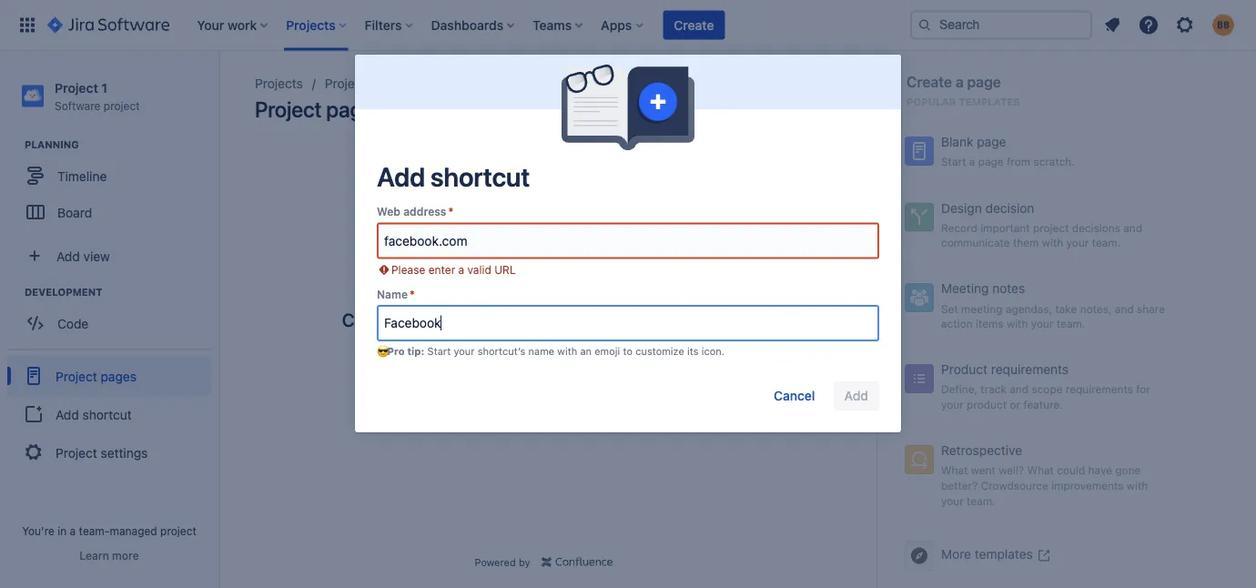 Task type: describe. For each thing, give the bounding box(es) containing it.
code
[[57, 316, 89, 331]]

learn more
[[80, 549, 139, 562]]

project inside project pages link
[[56, 369, 97, 384]]

add shortcut button
[[7, 396, 211, 433]]

a up name in the left bottom of the page
[[529, 309, 539, 330]]

a inside create a page popular templates
[[956, 73, 964, 91]]

customize
[[636, 346, 685, 357]]

board link
[[9, 194, 209, 231]]

connect for connect this project to a confluence space or page
[[342, 309, 411, 330]]

0 horizontal spatial page
[[713, 309, 753, 330]]

group containing project pages
[[7, 349, 211, 478]]

create banner
[[0, 0, 1257, 51]]

e.g. http://www.atlassian.com url field
[[379, 224, 878, 257]]

connect for connect to confluence
[[478, 352, 529, 367]]

cancel
[[774, 388, 816, 403]]

create button
[[663, 10, 725, 40]]

name
[[529, 346, 555, 357]]

name *
[[377, 288, 415, 301]]

templates
[[959, 96, 1021, 108]]

popular
[[907, 96, 957, 108]]

project 1 link
[[325, 73, 376, 95]]

icon.
[[702, 346, 725, 357]]

development
[[25, 287, 102, 298]]

you're in a team-managed project
[[22, 525, 197, 537]]

learn
[[80, 549, 109, 562]]

create for create
[[674, 17, 714, 32]]

1 for project 1
[[370, 76, 376, 91]]

in
[[58, 525, 67, 537]]

page inside create a page popular templates
[[968, 73, 1002, 91]]

add shortcut inside dialog
[[377, 161, 530, 192]]

an
[[580, 346, 592, 357]]

start
[[428, 346, 451, 357]]

team-
[[79, 525, 110, 537]]

shortcut inside "button"
[[82, 407, 132, 422]]

add inside "button"
[[56, 407, 79, 422]]

more
[[112, 549, 139, 562]]

with
[[558, 346, 578, 357]]

to inside add shortcut dialog
[[623, 346, 633, 357]]

project inside project settings link
[[56, 445, 97, 460]]

your
[[454, 346, 475, 357]]

primary element
[[11, 0, 911, 51]]

code link
[[9, 305, 209, 342]]

2 horizontal spatial project
[[448, 309, 505, 330]]

by
[[519, 556, 530, 568]]

project pages link
[[7, 356, 211, 396]]

address
[[404, 205, 447, 218]]

shortcut inside dialog
[[431, 161, 530, 192]]

settings
[[101, 445, 148, 460]]

😎pro tip: start your shortcut's name with an emoji to customize its icon.
[[377, 346, 725, 357]]

confluence inside button
[[548, 352, 617, 367]]

web address *
[[377, 205, 454, 218]]

create for create a page popular templates
[[907, 73, 953, 91]]

timeline link
[[9, 158, 209, 194]]

connect this project to a confluence space or page
[[342, 309, 753, 330]]

please
[[392, 264, 426, 276]]



Task type: locate. For each thing, give the bounding box(es) containing it.
enter
[[429, 264, 456, 276]]

a inside add shortcut dialog
[[459, 264, 465, 276]]

project settings
[[56, 445, 148, 460]]

1 inside project 1 software project
[[101, 80, 108, 95]]

a left valid
[[459, 264, 465, 276]]

1 vertical spatial create
[[907, 73, 953, 91]]

1 horizontal spatial add
[[377, 161, 425, 192]]

0 horizontal spatial add
[[56, 407, 79, 422]]

1 horizontal spatial shortcut
[[431, 161, 530, 192]]

0 horizontal spatial pages
[[101, 369, 137, 384]]

a right in
[[70, 525, 76, 537]]

to inside button
[[533, 352, 545, 367]]

add shortcut inside "button"
[[56, 407, 132, 422]]

shortcut down project pages link
[[82, 407, 132, 422]]

confluence
[[543, 309, 635, 330], [548, 352, 617, 367]]

0 horizontal spatial 1
[[101, 80, 108, 95]]

1 horizontal spatial create
[[907, 73, 953, 91]]

project inside project 1 link
[[325, 76, 367, 91]]

1 vertical spatial confluence
[[548, 352, 617, 367]]

development group
[[9, 285, 218, 347]]

shortcut up address
[[431, 161, 530, 192]]

or
[[692, 309, 709, 330]]

managed
[[110, 525, 157, 537]]

planning group
[[9, 138, 218, 236]]

project 1
[[325, 76, 376, 91]]

1 horizontal spatial add shortcut
[[377, 161, 530, 192]]

1 horizontal spatial pages
[[326, 97, 385, 122]]

0 horizontal spatial to
[[509, 309, 525, 330]]

page up the templates
[[968, 73, 1002, 91]]

0 horizontal spatial project
[[104, 99, 140, 112]]

0 horizontal spatial connect
[[342, 309, 411, 330]]

cancel button
[[763, 382, 827, 411]]

0 horizontal spatial project pages
[[56, 369, 137, 384]]

1 vertical spatial project pages
[[56, 369, 137, 384]]

project up add shortcut "button"
[[56, 369, 97, 384]]

error image
[[377, 263, 392, 277]]

pages
[[326, 97, 385, 122], [101, 369, 137, 384]]

1 horizontal spatial page
[[968, 73, 1002, 91]]

1 horizontal spatial *
[[448, 205, 454, 218]]

0 horizontal spatial *
[[410, 288, 415, 301]]

add
[[377, 161, 425, 192], [56, 407, 79, 422]]

jira software image
[[47, 14, 170, 36], [47, 14, 170, 36]]

1 vertical spatial connect
[[478, 352, 529, 367]]

connect inside connect to confluence button
[[478, 352, 529, 367]]

0 vertical spatial add shortcut
[[377, 161, 530, 192]]

0 vertical spatial *
[[448, 205, 454, 218]]

valid
[[468, 264, 492, 276]]

project down projects link
[[255, 97, 322, 122]]

url
[[495, 264, 516, 276]]

add up web
[[377, 161, 425, 192]]

* right the name
[[410, 288, 415, 301]]

projects
[[255, 76, 303, 91]]

project left settings
[[56, 445, 97, 460]]

page right or
[[713, 309, 753, 330]]

web
[[377, 205, 401, 218]]

learn more button
[[80, 548, 139, 563]]

project right projects
[[325, 76, 367, 91]]

1 vertical spatial add
[[56, 407, 79, 422]]

to
[[509, 309, 525, 330], [623, 346, 633, 357], [533, 352, 545, 367]]

0 vertical spatial pages
[[326, 97, 385, 122]]

shortcut
[[431, 161, 530, 192], [82, 407, 132, 422]]

add shortcut up address
[[377, 161, 530, 192]]

0 horizontal spatial add shortcut
[[56, 407, 132, 422]]

planning
[[25, 139, 79, 151]]

emoji
[[595, 346, 620, 357]]

this
[[415, 309, 444, 330]]

1 inside project 1 link
[[370, 76, 376, 91]]

1 vertical spatial add shortcut
[[56, 407, 132, 422]]

connect to confluence
[[478, 352, 617, 367]]

1 vertical spatial pages
[[101, 369, 137, 384]]

1 vertical spatial page
[[713, 309, 753, 330]]

space
[[640, 309, 688, 330]]

1 horizontal spatial connect
[[478, 352, 529, 367]]

0 vertical spatial project
[[104, 99, 140, 112]]

0 vertical spatial project pages
[[255, 97, 385, 122]]

2 horizontal spatial to
[[623, 346, 633, 357]]

*
[[448, 205, 454, 218], [410, 288, 415, 301]]

project pages down project 1 link
[[255, 97, 385, 122]]

project up software
[[55, 80, 98, 95]]

software
[[55, 99, 101, 112]]

project right managed
[[160, 525, 197, 537]]

powered by
[[475, 556, 530, 568]]

page
[[968, 73, 1002, 91], [713, 309, 753, 330]]

name
[[377, 288, 408, 301]]

pages down project 1 link
[[326, 97, 385, 122]]

confluence image
[[541, 555, 613, 570], [541, 555, 613, 570]]

project up your
[[448, 309, 505, 330]]

create
[[674, 17, 714, 32], [907, 73, 953, 91]]

project inside project 1 software project
[[104, 99, 140, 112]]

e.g. Atlassian website field
[[379, 307, 878, 340]]

1
[[370, 76, 376, 91], [101, 80, 108, 95]]

add shortcut dialog
[[355, 55, 902, 433]]

project inside project 1 software project
[[55, 80, 98, 95]]

add up project settings
[[56, 407, 79, 422]]

project
[[104, 99, 140, 112], [448, 309, 505, 330], [160, 525, 197, 537]]

😎pro
[[377, 346, 405, 357]]

project pages up add shortcut "button"
[[56, 369, 137, 384]]

add inside dialog
[[377, 161, 425, 192]]

connect down the name
[[342, 309, 411, 330]]

project right software
[[104, 99, 140, 112]]

please enter a valid url
[[392, 264, 516, 276]]

update space or page icon image
[[815, 98, 837, 120]]

0 vertical spatial shortcut
[[431, 161, 530, 192]]

1 horizontal spatial project
[[160, 525, 197, 537]]

0 vertical spatial add
[[377, 161, 425, 192]]

create a page popular templates
[[907, 73, 1021, 108]]

0 vertical spatial confluence
[[543, 309, 635, 330]]

* right address
[[448, 205, 454, 218]]

add shortcut up project settings
[[56, 407, 132, 422]]

search image
[[918, 18, 933, 32]]

connect right your
[[478, 352, 529, 367]]

timeline
[[57, 168, 107, 183]]

1 vertical spatial *
[[410, 288, 415, 301]]

pages inside "group"
[[101, 369, 137, 384]]

you're
[[22, 525, 55, 537]]

0 vertical spatial create
[[674, 17, 714, 32]]

connect to confluence button
[[468, 345, 628, 374]]

1 horizontal spatial project pages
[[255, 97, 385, 122]]

group
[[7, 349, 211, 478]]

tip:
[[408, 346, 425, 357]]

project
[[325, 76, 367, 91], [55, 80, 98, 95], [255, 97, 322, 122], [56, 369, 97, 384], [56, 445, 97, 460]]

1 vertical spatial project
[[448, 309, 505, 330]]

add shortcut
[[377, 161, 530, 192], [56, 407, 132, 422]]

Search field
[[911, 10, 1093, 40]]

pages up add shortcut "button"
[[101, 369, 137, 384]]

board
[[57, 205, 92, 220]]

project pages
[[255, 97, 385, 122], [56, 369, 137, 384]]

its
[[688, 346, 699, 357]]

connect
[[342, 309, 411, 330], [478, 352, 529, 367]]

1 horizontal spatial 1
[[370, 76, 376, 91]]

projects link
[[255, 73, 303, 95]]

project 1 software project
[[55, 80, 140, 112]]

to right emoji
[[623, 346, 633, 357]]

1 for project 1 software project
[[101, 80, 108, 95]]

a
[[956, 73, 964, 91], [459, 264, 465, 276], [529, 309, 539, 330], [70, 525, 76, 537]]

to left with
[[533, 352, 545, 367]]

create inside create a page popular templates
[[907, 73, 953, 91]]

powered
[[475, 556, 516, 568]]

1 horizontal spatial to
[[533, 352, 545, 367]]

project settings link
[[7, 433, 211, 473]]

1 vertical spatial shortcut
[[82, 407, 132, 422]]

0 vertical spatial connect
[[342, 309, 411, 330]]

shortcut's
[[478, 346, 526, 357]]

0 horizontal spatial shortcut
[[82, 407, 132, 422]]

a up popular
[[956, 73, 964, 91]]

0 horizontal spatial create
[[674, 17, 714, 32]]

to up shortcut's
[[509, 309, 525, 330]]

create inside button
[[674, 17, 714, 32]]

2 vertical spatial project
[[160, 525, 197, 537]]

0 vertical spatial page
[[968, 73, 1002, 91]]



Task type: vqa. For each thing, say whether or not it's contained in the screenshot.
Start
yes



